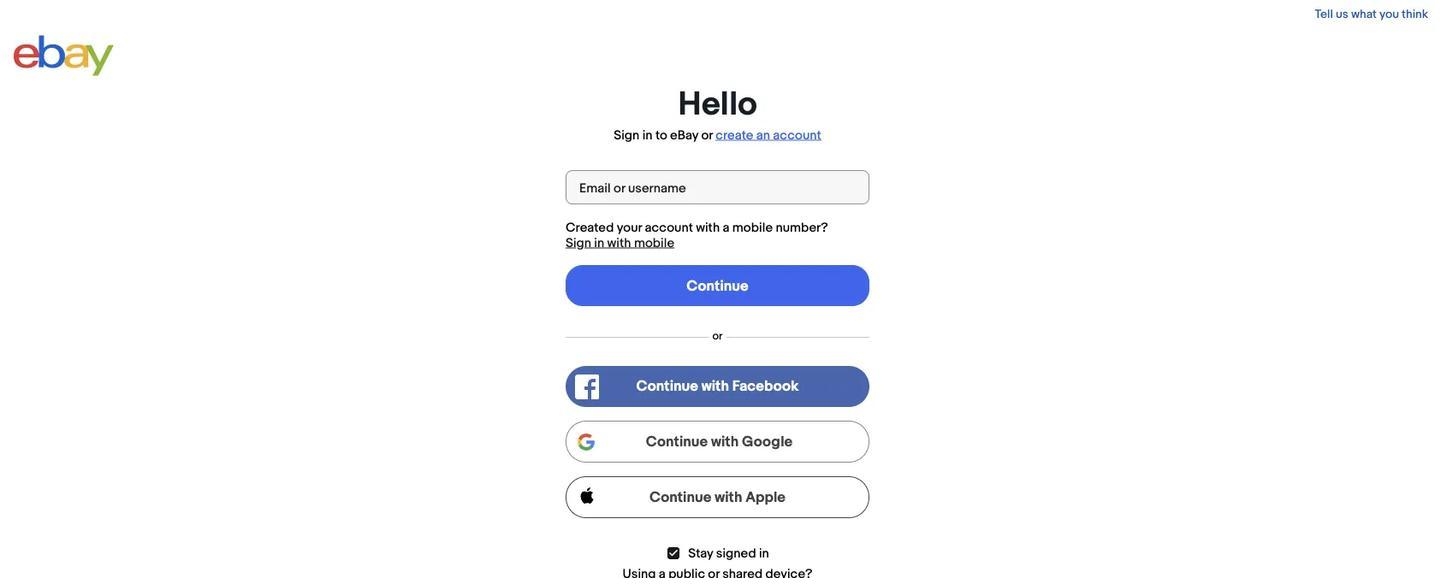 Task type: locate. For each thing, give the bounding box(es) containing it.
continue with google button
[[566, 421, 869, 463]]

in inside hello sign in to ebay or create an account
[[642, 128, 653, 143]]

0 vertical spatial sign
[[614, 128, 640, 143]]

continue with facebook button
[[566, 366, 869, 407]]

or inside hello sign in to ebay or create an account
[[701, 128, 713, 143]]

with for continue with google
[[711, 433, 739, 451]]

1 horizontal spatial account
[[773, 128, 821, 143]]

0 vertical spatial or
[[701, 128, 713, 143]]

1 vertical spatial account
[[645, 220, 693, 235]]

account right your
[[645, 220, 693, 235]]

continue down created your account with a mobile number? sign in with mobile
[[687, 278, 749, 296]]

0 vertical spatial account
[[773, 128, 821, 143]]

or
[[701, 128, 713, 143], [712, 329, 723, 343]]

in right signed
[[759, 546, 769, 561]]

an
[[756, 128, 770, 143]]

continue button
[[566, 265, 869, 306]]

hello sign in to ebay or create an account
[[614, 85, 821, 143]]

mobile right a on the top right of the page
[[732, 220, 773, 235]]

ebay
[[670, 128, 698, 143]]

mobile right the created
[[634, 235, 674, 251]]

you
[[1380, 7, 1399, 21]]

in for stay
[[759, 546, 769, 561]]

0 vertical spatial in
[[642, 128, 653, 143]]

sign left your
[[566, 235, 591, 251]]

google
[[742, 433, 793, 451]]

sign
[[614, 128, 640, 143], [566, 235, 591, 251]]

with for continue with facebook
[[702, 378, 729, 396]]

2 horizontal spatial in
[[759, 546, 769, 561]]

continue inside continue with apple "button"
[[650, 489, 712, 507]]

account
[[773, 128, 821, 143], [645, 220, 693, 235]]

1 horizontal spatial in
[[642, 128, 653, 143]]

continue inside continue button
[[687, 278, 749, 296]]

continue up the stay
[[650, 489, 712, 507]]

None text field
[[566, 170, 869, 205]]

with
[[696, 220, 720, 235], [607, 235, 631, 251], [702, 378, 729, 396], [711, 433, 739, 451], [715, 489, 742, 507]]

2 vertical spatial in
[[759, 546, 769, 561]]

in
[[642, 128, 653, 143], [594, 235, 604, 251], [759, 546, 769, 561]]

or down continue button
[[712, 329, 723, 343]]

a
[[723, 220, 730, 235]]

your
[[617, 220, 642, 235]]

tell
[[1315, 7, 1333, 21]]

continue inside continue with google button
[[646, 433, 708, 451]]

continue down continue with facebook button
[[646, 433, 708, 451]]

sign left the to
[[614, 128, 640, 143]]

created
[[566, 220, 614, 235]]

continue up continue with google button
[[636, 378, 698, 396]]

with inside continue with google button
[[711, 433, 739, 451]]

1 vertical spatial in
[[594, 235, 604, 251]]

continue
[[687, 278, 749, 296], [636, 378, 698, 396], [646, 433, 708, 451], [650, 489, 712, 507]]

or right ebay
[[701, 128, 713, 143]]

sign inside created your account with a mobile number? sign in with mobile
[[566, 235, 591, 251]]

1 vertical spatial sign
[[566, 235, 591, 251]]

account right an
[[773, 128, 821, 143]]

with inside continue with apple "button"
[[715, 489, 742, 507]]

0 horizontal spatial mobile
[[634, 235, 674, 251]]

stay signed in
[[688, 546, 769, 561]]

0 horizontal spatial account
[[645, 220, 693, 235]]

1 horizontal spatial sign
[[614, 128, 640, 143]]

continue inside continue with facebook button
[[636, 378, 698, 396]]

1 horizontal spatial mobile
[[732, 220, 773, 235]]

with for continue with apple
[[715, 489, 742, 507]]

in inside created your account with a mobile number? sign in with mobile
[[594, 235, 604, 251]]

mobile
[[732, 220, 773, 235], [634, 235, 674, 251]]

continue for continue with facebook
[[636, 378, 698, 396]]

0 horizontal spatial in
[[594, 235, 604, 251]]

continue with apple
[[650, 489, 786, 507]]

in left your
[[594, 235, 604, 251]]

in left the to
[[642, 128, 653, 143]]

to
[[655, 128, 667, 143]]

created your account with a mobile number? sign in with mobile
[[566, 220, 828, 251]]

with inside continue with facebook button
[[702, 378, 729, 396]]

0 horizontal spatial sign
[[566, 235, 591, 251]]



Task type: vqa. For each thing, say whether or not it's contained in the screenshot.
SWITCH
no



Task type: describe. For each thing, give the bounding box(es) containing it.
number?
[[776, 220, 828, 235]]

1 vertical spatial or
[[712, 329, 723, 343]]

what
[[1351, 7, 1377, 21]]

tell us what you think link
[[1315, 7, 1428, 21]]

continue with apple button
[[566, 477, 869, 519]]

account inside hello sign in to ebay or create an account
[[773, 128, 821, 143]]

account inside created your account with a mobile number? sign in with mobile
[[645, 220, 693, 235]]

continue for continue
[[687, 278, 749, 296]]

signed
[[716, 546, 756, 561]]

in for hello
[[642, 128, 653, 143]]

think
[[1402, 7, 1428, 21]]

apple
[[746, 489, 786, 507]]

continue with google
[[646, 433, 793, 451]]

us
[[1336, 7, 1349, 21]]

stay
[[688, 546, 713, 561]]

facebook
[[732, 378, 799, 396]]

continue for continue with google
[[646, 433, 708, 451]]

hello
[[678, 85, 757, 125]]

sign in with mobile button
[[566, 235, 674, 251]]

sign inside hello sign in to ebay or create an account
[[614, 128, 640, 143]]

tell us what you think
[[1315, 7, 1428, 21]]

continue with facebook
[[636, 378, 799, 396]]

create
[[716, 128, 753, 143]]

create an account link
[[716, 128, 821, 143]]

continue for continue with apple
[[650, 489, 712, 507]]



